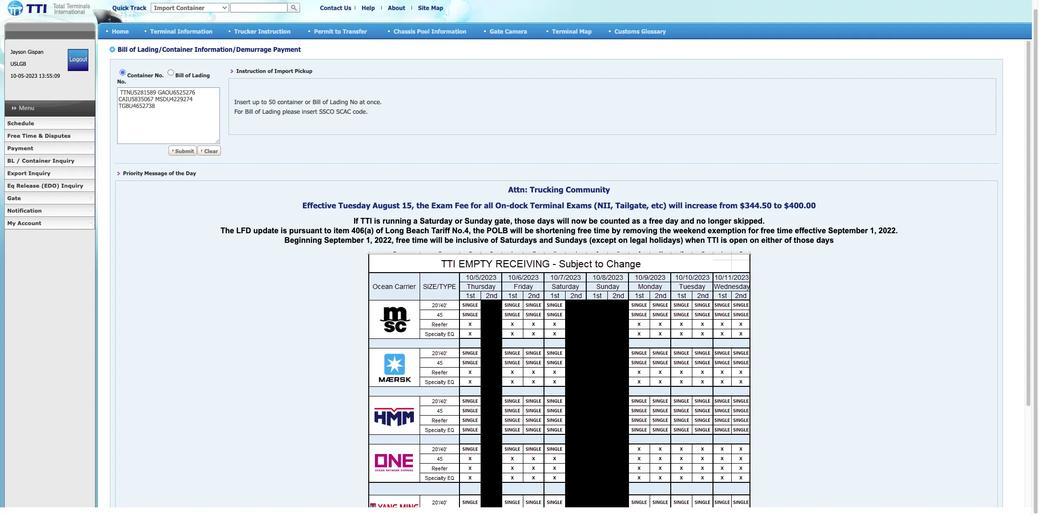 Task type: describe. For each thing, give the bounding box(es) containing it.
us
[[344, 4, 352, 11]]

bl / container inquiry
[[7, 158, 75, 164]]

to
[[335, 28, 341, 34]]

contact us link
[[320, 4, 352, 11]]

10-05-2023 13:55:09
[[10, 73, 60, 79]]

jayson
[[10, 49, 26, 55]]

uslgb
[[10, 61, 26, 67]]

1 information from the left
[[178, 28, 213, 34]]

gate link
[[4, 192, 95, 205]]

about
[[388, 4, 406, 11]]

trucker
[[234, 28, 257, 34]]

bl
[[7, 158, 15, 164]]

1 vertical spatial inquiry
[[29, 170, 51, 176]]

eq release (edo) inquiry link
[[4, 180, 95, 192]]

gispan
[[28, 49, 44, 55]]

chassis pool information
[[394, 28, 467, 34]]

notification
[[7, 208, 42, 214]]

schedule
[[7, 120, 34, 126]]

gate for gate camera
[[490, 28, 504, 34]]

home
[[112, 28, 129, 34]]

export inquiry
[[7, 170, 51, 176]]

track
[[131, 4, 147, 11]]

notification link
[[4, 205, 95, 217]]

terminal for terminal information
[[150, 28, 176, 34]]

my
[[7, 220, 16, 226]]

05-
[[18, 73, 26, 79]]

quick track
[[112, 4, 147, 11]]

terminal map
[[553, 28, 592, 34]]

bl / container inquiry link
[[4, 155, 95, 167]]

login image
[[68, 49, 89, 71]]

eq
[[7, 183, 15, 189]]

customs glossary
[[615, 28, 666, 34]]

transfer
[[343, 28, 367, 34]]

gate camera
[[490, 28, 528, 34]]

contact us
[[320, 4, 352, 11]]

10-
[[10, 73, 18, 79]]

2 information from the left
[[432, 28, 467, 34]]

payment
[[7, 145, 33, 151]]

site map link
[[418, 4, 444, 11]]

permit
[[314, 28, 334, 34]]

release
[[16, 183, 39, 189]]

payment link
[[4, 142, 95, 155]]

account
[[17, 220, 41, 226]]

permit to transfer
[[314, 28, 367, 34]]



Task type: locate. For each thing, give the bounding box(es) containing it.
site map
[[418, 4, 444, 11]]

chassis
[[394, 28, 416, 34]]

1 vertical spatial gate
[[7, 195, 21, 201]]

None text field
[[230, 3, 288, 12]]

map for terminal map
[[580, 28, 592, 34]]

contact
[[320, 4, 343, 11]]

jayson gispan
[[10, 49, 44, 55]]

customs
[[615, 28, 640, 34]]

0 vertical spatial inquiry
[[53, 158, 75, 164]]

instruction
[[258, 28, 291, 34]]

0 horizontal spatial gate
[[7, 195, 21, 201]]

inquiry down payment link
[[53, 158, 75, 164]]

13:55:09
[[39, 73, 60, 79]]

export
[[7, 170, 27, 176]]

inquiry
[[53, 158, 75, 164], [29, 170, 51, 176], [61, 183, 83, 189]]

help
[[362, 4, 375, 11]]

free time & disputes
[[7, 133, 71, 139]]

2 terminal from the left
[[553, 28, 578, 34]]

1 vertical spatial map
[[580, 28, 592, 34]]

camera
[[505, 28, 528, 34]]

&
[[38, 133, 43, 139]]

map left "customs" on the right
[[580, 28, 592, 34]]

time
[[22, 133, 37, 139]]

0 vertical spatial map
[[431, 4, 444, 11]]

quick
[[112, 4, 129, 11]]

about link
[[388, 4, 406, 11]]

schedule link
[[4, 117, 95, 130]]

terminal for terminal map
[[553, 28, 578, 34]]

container
[[22, 158, 51, 164]]

gate
[[490, 28, 504, 34], [7, 195, 21, 201]]

glossary
[[642, 28, 666, 34]]

inquiry for container
[[53, 158, 75, 164]]

my account link
[[4, 217, 95, 230]]

terminal information
[[150, 28, 213, 34]]

2 vertical spatial inquiry
[[61, 183, 83, 189]]

map right the "site"
[[431, 4, 444, 11]]

1 horizontal spatial information
[[432, 28, 467, 34]]

free
[[7, 133, 20, 139]]

inquiry down bl / container inquiry
[[29, 170, 51, 176]]

my account
[[7, 220, 41, 226]]

free time & disputes link
[[4, 130, 95, 142]]

help link
[[362, 4, 375, 11]]

0 horizontal spatial map
[[431, 4, 444, 11]]

eq release (edo) inquiry
[[7, 183, 83, 189]]

disputes
[[45, 133, 71, 139]]

gate left camera
[[490, 28, 504, 34]]

terminal
[[150, 28, 176, 34], [553, 28, 578, 34]]

gate for gate
[[7, 195, 21, 201]]

1 horizontal spatial gate
[[490, 28, 504, 34]]

map for site map
[[431, 4, 444, 11]]

1 horizontal spatial map
[[580, 28, 592, 34]]

inquiry for (edo)
[[61, 183, 83, 189]]

map
[[431, 4, 444, 11], [580, 28, 592, 34]]

trucker instruction
[[234, 28, 291, 34]]

export inquiry link
[[4, 167, 95, 180]]

1 terminal from the left
[[150, 28, 176, 34]]

0 vertical spatial gate
[[490, 28, 504, 34]]

1 horizontal spatial terminal
[[553, 28, 578, 34]]

site
[[418, 4, 430, 11]]

(edo)
[[41, 183, 60, 189]]

gate down eq
[[7, 195, 21, 201]]

0 horizontal spatial information
[[178, 28, 213, 34]]

/
[[16, 158, 20, 164]]

pool
[[417, 28, 430, 34]]

information
[[178, 28, 213, 34], [432, 28, 467, 34]]

inquiry right (edo)
[[61, 183, 83, 189]]

2023
[[26, 73, 37, 79]]

0 horizontal spatial terminal
[[150, 28, 176, 34]]



Task type: vqa. For each thing, say whether or not it's contained in the screenshot.
10-05-2023 13:49:41
no



